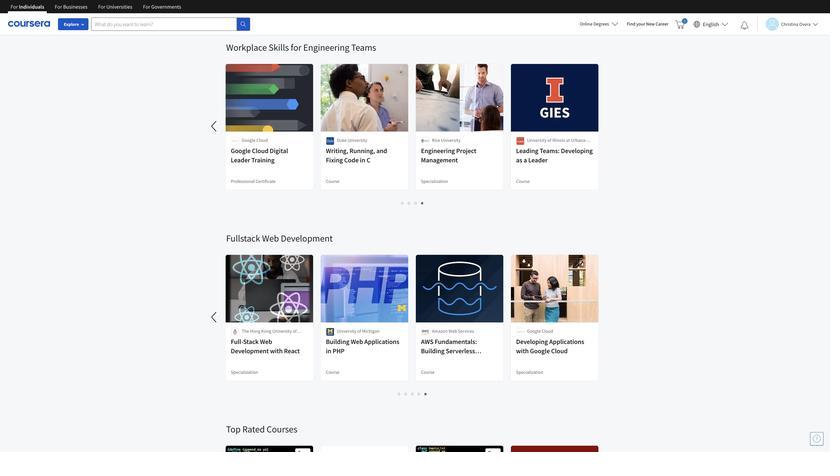 Task type: describe. For each thing, give the bounding box(es) containing it.
skills
[[269, 41, 289, 53]]

and inside writing, running, and fixing code in c
[[376, 147, 387, 155]]

applications inside developing applications with google cloud
[[549, 337, 584, 346]]

course for a
[[516, 178, 530, 184]]

university up running,
[[348, 137, 367, 143]]

english button
[[691, 13, 731, 35]]

your
[[637, 21, 645, 27]]

developing inside leading teams: developing as a leader
[[561, 147, 593, 155]]

google inside developing applications with google cloud
[[530, 347, 550, 355]]

leading
[[516, 147, 539, 155]]

cloud inside developing applications with google cloud
[[551, 347, 568, 355]]

of inside the hong kong university of science and technology
[[293, 328, 297, 334]]

4 for workplace skills for engineering teams
[[421, 200, 424, 206]]

with inside developing applications with google cloud
[[516, 347, 529, 355]]

c
[[367, 156, 371, 164]]

web for fullstack
[[262, 232, 279, 244]]

of for leading
[[548, 137, 552, 143]]

web for building
[[351, 337, 363, 346]]

building inside aws fundamentals: building serverless applications
[[421, 347, 445, 355]]

banner navigation
[[5, 0, 187, 13]]

university right university of michigan image
[[337, 328, 357, 334]]

duke
[[337, 137, 347, 143]]

developing inside developing applications with google cloud
[[516, 337, 548, 346]]

specialization for full-stack web development with react
[[231, 369, 258, 375]]

specialization for engineering project management
[[421, 178, 448, 184]]

teams
[[351, 41, 376, 53]]

4 button for workplace skills for engineering teams
[[419, 199, 426, 207]]

react
[[284, 347, 300, 355]]

universities
[[106, 3, 132, 10]]

for governments
[[143, 3, 181, 10]]

4 inside explore and create internet of things carousel element
[[421, 9, 424, 15]]

running,
[[350, 147, 375, 155]]

for businesses
[[55, 3, 87, 10]]

leader inside leading teams: developing as a leader
[[529, 156, 548, 164]]

at
[[566, 137, 570, 143]]

advanced learning algorithms course by deeplearning.ai, stanford university, image
[[511, 446, 599, 452]]

amazon web services
[[432, 328, 474, 334]]

4 button inside explore and create internet of things carousel element
[[419, 8, 426, 16]]

4 button for fullstack web development
[[416, 390, 423, 398]]

1 inside explore and create internet of things carousel element
[[401, 9, 404, 15]]

businesses
[[63, 3, 87, 10]]

list for workplace skills for engineering teams
[[226, 199, 599, 207]]

champaign
[[527, 144, 550, 150]]

course for php
[[326, 369, 340, 375]]

top rated courses
[[226, 423, 297, 435]]

explore
[[64, 21, 79, 27]]

for
[[291, 41, 302, 53]]

find
[[627, 21, 636, 27]]

university right rice
[[441, 137, 461, 143]]

individuals
[[19, 3, 44, 10]]

new
[[646, 21, 655, 27]]

the hong kong university of science and technology image
[[231, 328, 239, 336]]

google cloud image
[[516, 328, 525, 336]]

online degrees
[[580, 21, 609, 27]]

as
[[516, 156, 523, 164]]

explore button
[[58, 18, 89, 30]]

find your new career
[[627, 21, 669, 27]]

development inside "full-stack web development with react"
[[231, 347, 269, 355]]

amazon web services image
[[421, 328, 429, 336]]

cloud for certificate
[[252, 147, 269, 155]]

online degrees button
[[575, 17, 624, 31]]

degrees
[[594, 21, 609, 27]]

with inside "full-stack web development with react"
[[270, 347, 283, 355]]

2 button for workplace skills for engineering teams
[[406, 199, 413, 207]]

web inside "full-stack web development with react"
[[260, 337, 272, 346]]

university of michigan image
[[326, 328, 334, 336]]

coursera image
[[8, 19, 50, 29]]

1 horizontal spatial development
[[281, 232, 333, 244]]

building web applications in php
[[326, 337, 399, 355]]

3 for workplace skills for engineering teams
[[415, 200, 417, 206]]

code
[[344, 156, 359, 164]]

certificate
[[256, 178, 276, 184]]

2 button inside explore and create internet of things carousel element
[[406, 8, 413, 16]]

0 vertical spatial 3 button
[[413, 8, 419, 16]]

3 inside explore and create internet of things carousel element
[[415, 9, 417, 15]]

workplace skills for engineering teams
[[226, 41, 376, 53]]

2 button for fullstack web development
[[403, 390, 409, 398]]

1 button for workplace skills for engineering teams
[[399, 199, 406, 207]]

1 for fullstack web development
[[398, 391, 401, 397]]

the hong kong university of science and technology
[[242, 328, 297, 341]]

training
[[252, 156, 275, 164]]

writing, running, and fixing code in c
[[326, 147, 387, 164]]

professional certificate
[[231, 178, 276, 184]]

fullstack web development
[[226, 232, 333, 244]]

full-
[[231, 337, 243, 346]]

for for governments
[[143, 3, 150, 10]]

2 for fullstack web development
[[405, 391, 407, 397]]

show notifications image
[[741, 22, 749, 30]]

christina
[[781, 21, 799, 27]]

explore and create internet of things carousel element
[[0, 0, 604, 22]]

cloud for applications
[[542, 328, 553, 334]]

5
[[425, 391, 427, 397]]

for universities
[[98, 3, 132, 10]]

for individuals
[[11, 3, 44, 10]]

fullstack web development carousel element
[[0, 213, 604, 403]]

2 inside explore and create internet of things carousel element
[[408, 9, 411, 15]]

career
[[656, 21, 669, 27]]

top rated courses carousel element
[[223, 403, 830, 452]]

rice
[[432, 137, 440, 143]]

google for professional
[[231, 147, 251, 155]]

previous slide image for fullstack web development
[[206, 309, 222, 325]]

and inside the hong kong university of science and technology
[[258, 335, 265, 341]]

project
[[456, 147, 477, 155]]

duke university image
[[326, 137, 334, 145]]

rice university image
[[421, 137, 429, 145]]

rated
[[243, 423, 265, 435]]



Task type: vqa. For each thing, say whether or not it's contained in the screenshot.


Task type: locate. For each thing, give the bounding box(es) containing it.
2 inside workplace skills for engineering teams carousel element
[[408, 200, 411, 206]]

the
[[242, 328, 249, 334]]

3 list from the top
[[226, 390, 599, 398]]

digital
[[270, 147, 288, 155]]

1 horizontal spatial specialization
[[421, 178, 448, 184]]

and right running,
[[376, 147, 387, 155]]

3 for fullstack web development
[[411, 391, 414, 397]]

a
[[524, 156, 527, 164]]

1 button
[[399, 8, 406, 16], [399, 199, 406, 207], [396, 390, 403, 398]]

web down university of michigan
[[351, 337, 363, 346]]

1 vertical spatial google cloud
[[527, 328, 553, 334]]

course down a
[[516, 178, 530, 184]]

for for universities
[[98, 3, 105, 10]]

1 inside fullstack web development carousel element
[[398, 391, 401, 397]]

2 horizontal spatial specialization
[[516, 369, 544, 375]]

5 button
[[423, 390, 429, 398]]

1
[[401, 9, 404, 15], [401, 200, 404, 206], [398, 391, 401, 397]]

1 vertical spatial engineering
[[421, 147, 455, 155]]

1 list from the top
[[226, 8, 599, 16]]

web inside the building web applications in php
[[351, 337, 363, 346]]

english
[[703, 21, 719, 27]]

help center image
[[813, 435, 821, 443]]

2 vertical spatial 3 button
[[409, 390, 416, 398]]

university inside university of illinois at urbana- champaign
[[527, 137, 547, 143]]

course down fixing
[[326, 178, 340, 184]]

4 inside workplace skills for engineering teams carousel element
[[421, 200, 424, 206]]

engineering inside engineering project management
[[421, 147, 455, 155]]

0 vertical spatial in
[[360, 156, 365, 164]]

1 vertical spatial 1
[[401, 200, 404, 206]]

2 previous slide image from the top
[[206, 309, 222, 325]]

course up 5
[[421, 369, 435, 375]]

1 leader from the left
[[231, 156, 250, 164]]

1 horizontal spatial leader
[[529, 156, 548, 164]]

3 button for fullstack web development
[[409, 390, 416, 398]]

building inside the building web applications in php
[[326, 337, 350, 346]]

with down google cloud icon at the right
[[516, 347, 529, 355]]

0 horizontal spatial of
[[293, 328, 297, 334]]

1 horizontal spatial and
[[376, 147, 387, 155]]

google for developing
[[527, 328, 541, 334]]

1 vertical spatial list
[[226, 199, 599, 207]]

0 vertical spatial development
[[281, 232, 333, 244]]

1 horizontal spatial in
[[360, 156, 365, 164]]

development
[[281, 232, 333, 244], [231, 347, 269, 355]]

fullstack
[[226, 232, 260, 244]]

applications inside the building web applications in php
[[364, 337, 399, 346]]

0 horizontal spatial leader
[[231, 156, 250, 164]]

None search field
[[91, 17, 250, 31]]

0 vertical spatial 4
[[421, 9, 424, 15]]

university of michigan
[[337, 328, 380, 334]]

2 with from the left
[[516, 347, 529, 355]]

0 vertical spatial engineering
[[303, 41, 350, 53]]

developing applications with google cloud
[[516, 337, 584, 355]]

workplace
[[226, 41, 267, 53]]

1 vertical spatial building
[[421, 347, 445, 355]]

0 vertical spatial 1
[[401, 9, 404, 15]]

leader right a
[[529, 156, 548, 164]]

in left c
[[360, 156, 365, 164]]

0 vertical spatial building
[[326, 337, 350, 346]]

services
[[458, 328, 474, 334]]

engineering project management
[[421, 147, 477, 164]]

shopping cart: 1 item image
[[675, 18, 688, 29]]

web up fundamentals:
[[449, 328, 457, 334]]

2 horizontal spatial applications
[[549, 337, 584, 346]]

1 for workplace skills for engineering teams
[[401, 200, 404, 206]]

amazon
[[432, 328, 448, 334]]

university of illinois at urbana- champaign
[[527, 137, 587, 150]]

list inside workplace skills for engineering teams carousel element
[[226, 199, 599, 207]]

full-stack web development with react
[[231, 337, 300, 355]]

cloud inside google cloud digital leader training
[[252, 147, 269, 155]]

hong
[[250, 328, 261, 334]]

university inside the hong kong university of science and technology
[[272, 328, 292, 334]]

2 vertical spatial 1
[[398, 391, 401, 397]]

michigan
[[362, 328, 380, 334]]

2 leader from the left
[[529, 156, 548, 164]]

2 list from the top
[[226, 199, 599, 207]]

fixing
[[326, 156, 343, 164]]

1 vertical spatial 2
[[408, 200, 411, 206]]

professional
[[231, 178, 255, 184]]

google
[[242, 137, 256, 143], [231, 147, 251, 155], [527, 328, 541, 334], [530, 347, 550, 355]]

kong
[[261, 328, 271, 334]]

1 horizontal spatial google cloud
[[527, 328, 553, 334]]

building down aws
[[421, 347, 445, 355]]

0 vertical spatial 2
[[408, 9, 411, 15]]

1 previous slide image from the top
[[206, 118, 222, 134]]

in left php
[[326, 347, 331, 355]]

0 vertical spatial 2 button
[[406, 8, 413, 16]]

1 horizontal spatial building
[[421, 347, 445, 355]]

2 vertical spatial 2
[[405, 391, 407, 397]]

fundamentals:
[[435, 337, 477, 346]]

list for fullstack web development
[[226, 390, 599, 398]]

google inside google cloud digital leader training
[[231, 147, 251, 155]]

specialization
[[421, 178, 448, 184], [231, 369, 258, 375], [516, 369, 544, 375]]

4 for from the left
[[143, 3, 150, 10]]

online
[[580, 21, 593, 27]]

0 horizontal spatial engineering
[[303, 41, 350, 53]]

1 vertical spatial 4
[[421, 200, 424, 206]]

1 vertical spatial 4 button
[[419, 199, 426, 207]]

2 vertical spatial 2 button
[[403, 390, 409, 398]]

specialization inside workplace skills for engineering teams carousel element
[[421, 178, 448, 184]]

applications inside aws fundamentals: building serverless applications
[[421, 356, 456, 364]]

php
[[333, 347, 345, 355]]

2 button inside workplace skills for engineering teams carousel element
[[406, 199, 413, 207]]

2 vertical spatial 4
[[418, 391, 421, 397]]

build a modern computer from first principles: nand to tetris part ii (project-centered course) course by hebrew university of jerusalem, image
[[321, 446, 409, 452]]

for left universities
[[98, 3, 105, 10]]

cloud
[[256, 137, 268, 143], [252, 147, 269, 155], [542, 328, 553, 334], [551, 347, 568, 355]]

in
[[360, 156, 365, 164], [326, 347, 331, 355]]

0 horizontal spatial specialization
[[231, 369, 258, 375]]

of for building
[[357, 328, 361, 334]]

course
[[326, 178, 340, 184], [516, 178, 530, 184], [326, 369, 340, 375], [421, 369, 435, 375]]

previous slide image
[[206, 118, 222, 134], [206, 309, 222, 325]]

for for businesses
[[55, 3, 62, 10]]

1 vertical spatial 3
[[415, 200, 417, 206]]

2 button
[[406, 8, 413, 16], [406, 199, 413, 207], [403, 390, 409, 398]]

1 horizontal spatial with
[[516, 347, 529, 355]]

1 vertical spatial 1 button
[[399, 199, 406, 207]]

1 vertical spatial development
[[231, 347, 269, 355]]

for left governments
[[143, 3, 150, 10]]

specialization for developing applications with google cloud
[[516, 369, 544, 375]]

2 vertical spatial 3
[[411, 391, 414, 397]]

google cloud inside fullstack web development carousel element
[[527, 328, 553, 334]]

course for code
[[326, 178, 340, 184]]

list inside fullstack web development carousel element
[[226, 390, 599, 398]]

of left michigan at the left bottom
[[357, 328, 361, 334]]

0 horizontal spatial with
[[270, 347, 283, 355]]

1 vertical spatial previous slide image
[[206, 309, 222, 325]]

overa
[[800, 21, 811, 27]]

university up technology
[[272, 328, 292, 334]]

duke university
[[337, 137, 367, 143]]

urbana-
[[571, 137, 587, 143]]

developing
[[561, 147, 593, 155], [516, 337, 548, 346]]

with down technology
[[270, 347, 283, 355]]

google cloud digital leader training
[[231, 147, 288, 164]]

for left individuals at the top
[[11, 3, 18, 10]]

web for amazon
[[449, 328, 457, 334]]

0 horizontal spatial development
[[231, 347, 269, 355]]

university up 'champaign'
[[527, 137, 547, 143]]

0 horizontal spatial applications
[[364, 337, 399, 346]]

course for applications
[[421, 369, 435, 375]]

illinois
[[553, 137, 565, 143]]

list inside explore and create internet of things carousel element
[[226, 8, 599, 16]]

engineering up management
[[421, 147, 455, 155]]

1 horizontal spatial applications
[[421, 356, 456, 364]]

christina overa
[[781, 21, 811, 27]]

0 vertical spatial developing
[[561, 147, 593, 155]]

0 vertical spatial and
[[376, 147, 387, 155]]

for left businesses
[[55, 3, 62, 10]]

google cloud inside workplace skills for engineering teams carousel element
[[242, 137, 268, 143]]

1 vertical spatial 3 button
[[413, 199, 419, 207]]

cloud for cloud
[[256, 137, 268, 143]]

of
[[548, 137, 552, 143], [293, 328, 297, 334], [357, 328, 361, 334]]

1 button for fullstack web development
[[396, 390, 403, 398]]

2 for from the left
[[55, 3, 62, 10]]

workplace skills for engineering teams carousel element
[[0, 22, 604, 213]]

writing,
[[326, 147, 348, 155]]

specialization down management
[[421, 178, 448, 184]]

4 inside fullstack web development carousel element
[[418, 391, 421, 397]]

christina overa button
[[758, 17, 818, 31]]

web down kong
[[260, 337, 272, 346]]

course down php
[[326, 369, 340, 375]]

google cloud up google cloud digital leader training
[[242, 137, 268, 143]]

2 inside fullstack web development carousel element
[[405, 391, 407, 397]]

google cloud for google
[[242, 137, 268, 143]]

google cloud image
[[231, 137, 239, 145]]

4 for fullstack web development
[[418, 391, 421, 397]]

technology
[[266, 335, 289, 341]]

building up php
[[326, 337, 350, 346]]

building
[[326, 337, 350, 346], [421, 347, 445, 355]]

1 vertical spatial and
[[258, 335, 265, 341]]

of up react
[[293, 328, 297, 334]]

google for google
[[242, 137, 256, 143]]

google cloud for developing
[[527, 328, 553, 334]]

stack
[[243, 337, 259, 346]]

0 vertical spatial google cloud
[[242, 137, 268, 143]]

engineering
[[303, 41, 350, 53], [421, 147, 455, 155]]

of left illinois
[[548, 137, 552, 143]]

2
[[408, 9, 411, 15], [408, 200, 411, 206], [405, 391, 407, 397]]

list
[[226, 8, 599, 16], [226, 199, 599, 207], [226, 390, 599, 398]]

university of illinois at urbana-champaign image
[[516, 137, 525, 145]]

0 vertical spatial 3
[[415, 9, 417, 15]]

0 vertical spatial 1 button
[[399, 8, 406, 16]]

find your new career link
[[624, 20, 672, 28]]

3 button
[[413, 8, 419, 16], [413, 199, 419, 207], [409, 390, 416, 398]]

1 inside workplace skills for engineering teams carousel element
[[401, 200, 404, 206]]

2 vertical spatial list
[[226, 390, 599, 398]]

0 horizontal spatial and
[[258, 335, 265, 341]]

2 vertical spatial 1 button
[[396, 390, 403, 398]]

0 horizontal spatial in
[[326, 347, 331, 355]]

in inside writing, running, and fixing code in c
[[360, 156, 365, 164]]

1 vertical spatial in
[[326, 347, 331, 355]]

aws fundamentals: building serverless applications
[[421, 337, 477, 364]]

aws
[[421, 337, 434, 346]]

0 horizontal spatial google cloud
[[242, 137, 268, 143]]

management
[[421, 156, 458, 164]]

google cloud
[[242, 137, 268, 143], [527, 328, 553, 334]]

serverless
[[446, 347, 475, 355]]

1 with from the left
[[270, 347, 283, 355]]

1 vertical spatial 2 button
[[406, 199, 413, 207]]

2 button inside fullstack web development carousel element
[[403, 390, 409, 398]]

2 vertical spatial 4 button
[[416, 390, 423, 398]]

4 button
[[419, 8, 426, 16], [419, 199, 426, 207], [416, 390, 423, 398]]

leading teams: developing as a leader
[[516, 147, 593, 164]]

science
[[242, 335, 257, 341]]

leader down google cloud image
[[231, 156, 250, 164]]

previous slide image for workplace skills for engineering teams
[[206, 118, 222, 134]]

courses
[[267, 423, 297, 435]]

0 horizontal spatial developing
[[516, 337, 548, 346]]

0 vertical spatial previous slide image
[[206, 118, 222, 134]]

3 inside fullstack web development carousel element
[[411, 391, 414, 397]]

web right fullstack
[[262, 232, 279, 244]]

0 vertical spatial list
[[226, 8, 599, 16]]

governments
[[151, 3, 181, 10]]

web
[[262, 232, 279, 244], [449, 328, 457, 334], [260, 337, 272, 346], [351, 337, 363, 346]]

specialization down stack
[[231, 369, 258, 375]]

engineering right for
[[303, 41, 350, 53]]

in inside the building web applications in php
[[326, 347, 331, 355]]

1 horizontal spatial of
[[357, 328, 361, 334]]

What do you want to learn? text field
[[91, 17, 237, 31]]

leader inside google cloud digital leader training
[[231, 156, 250, 164]]

google cloud up developing applications with google cloud
[[527, 328, 553, 334]]

0 horizontal spatial building
[[326, 337, 350, 346]]

1 horizontal spatial developing
[[561, 147, 593, 155]]

specialization down developing applications with google cloud
[[516, 369, 544, 375]]

3 inside workplace skills for engineering teams carousel element
[[415, 200, 417, 206]]

1 vertical spatial developing
[[516, 337, 548, 346]]

with
[[270, 347, 283, 355], [516, 347, 529, 355]]

developing down urbana- at the top right
[[561, 147, 593, 155]]

1 horizontal spatial engineering
[[421, 147, 455, 155]]

teams:
[[540, 147, 560, 155]]

for for individuals
[[11, 3, 18, 10]]

of inside university of illinois at urbana- champaign
[[548, 137, 552, 143]]

1 for from the left
[[11, 3, 18, 10]]

and down kong
[[258, 335, 265, 341]]

0 vertical spatial 4 button
[[419, 8, 426, 16]]

leader
[[231, 156, 250, 164], [529, 156, 548, 164]]

4 button inside workplace skills for engineering teams carousel element
[[419, 199, 426, 207]]

3 for from the left
[[98, 3, 105, 10]]

2 horizontal spatial of
[[548, 137, 552, 143]]

2 for workplace skills for engineering teams
[[408, 200, 411, 206]]

3 button for workplace skills for engineering teams
[[413, 199, 419, 207]]

developing down google cloud icon at the right
[[516, 337, 548, 346]]

top
[[226, 423, 241, 435]]

for
[[11, 3, 18, 10], [55, 3, 62, 10], [98, 3, 105, 10], [143, 3, 150, 10]]

university
[[348, 137, 367, 143], [441, 137, 461, 143], [527, 137, 547, 143], [272, 328, 292, 334], [337, 328, 357, 334]]

rice university
[[432, 137, 461, 143]]



